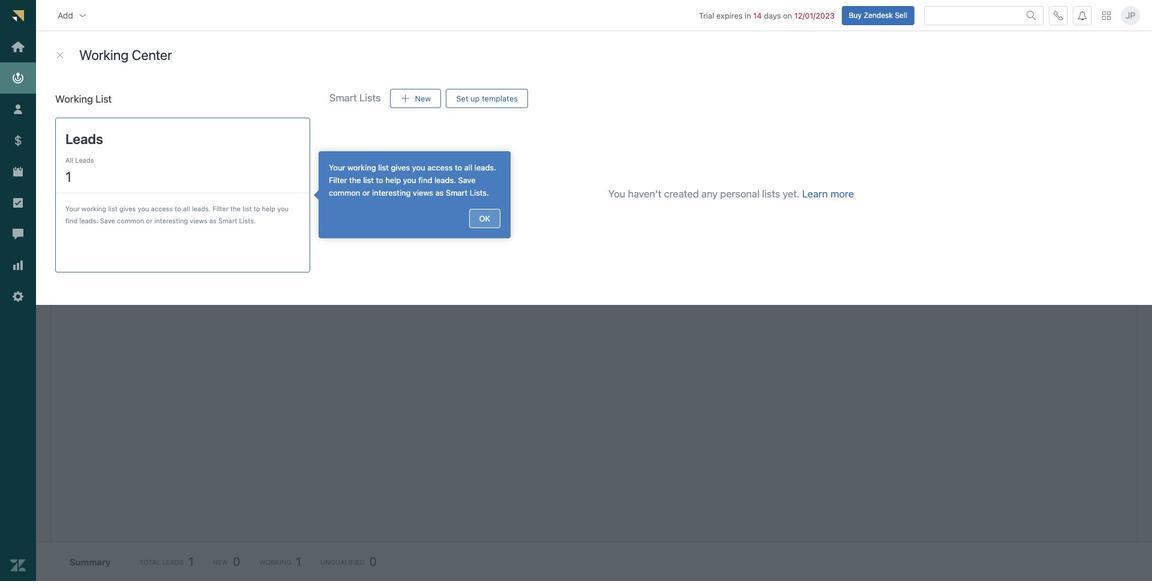Task type: vqa. For each thing, say whether or not it's contained in the screenshot.


Task type: locate. For each thing, give the bounding box(es) containing it.
0 left working 1
[[233, 555, 240, 568]]

0 horizontal spatial the
[[231, 205, 241, 212]]

0 vertical spatial gives
[[391, 163, 410, 172]]

working inside working 1
[[259, 558, 291, 566]]

up
[[471, 93, 480, 103]]

center
[[132, 47, 172, 63]]

0
[[233, 555, 240, 568], [370, 555, 377, 568]]

list
[[109, 40, 123, 47], [96, 93, 112, 105]]

1 horizontal spatial interesting
[[372, 188, 411, 198]]

smart lists
[[330, 92, 381, 104]]

1 horizontal spatial lists.
[[470, 188, 489, 198]]

leads.
[[475, 163, 496, 172], [435, 175, 456, 185], [192, 205, 211, 212], [79, 216, 98, 224]]

0 vertical spatial lists.
[[470, 188, 489, 198]]

new right total leads 1
[[213, 558, 228, 566]]

help
[[385, 175, 401, 185], [262, 205, 276, 212]]

save
[[458, 175, 476, 185], [100, 216, 115, 224]]

jp button
[[1121, 6, 1140, 25]]

0 horizontal spatial your working list gives you access to all leads. filter the list to help you find leads. save common or interesting views as smart lists.
[[65, 205, 289, 224]]

1 vertical spatial jennifer
[[134, 225, 163, 235]]

20
[[262, 103, 271, 112]]

1 vertical spatial or
[[146, 216, 153, 224]]

0 vertical spatial more
[[223, 103, 241, 112]]

1 horizontal spatial as
[[436, 188, 444, 198]]

leads right cancel icon on the top of the page
[[76, 47, 112, 63]]

access
[[186, 103, 211, 112], [428, 163, 453, 172], [151, 205, 173, 212]]

get started
[[75, 118, 117, 128]]

or
[[363, 188, 370, 198], [146, 216, 153, 224]]

1 vertical spatial new
[[213, 558, 228, 566]]

1 horizontal spatial more
[[831, 188, 854, 200]]

0 horizontal spatial filter
[[213, 205, 229, 212]]

trial expires in 14 days on 12/01/2023
[[699, 11, 835, 20]]

0 vertical spatial filter
[[329, 175, 347, 185]]

jennifer anniston ceo, clean by jennifer
[[80, 212, 163, 235]]

million
[[273, 103, 297, 112], [374, 103, 398, 112]]

lists
[[152, 103, 166, 112], [762, 188, 780, 200]]

1 horizontal spatial the
[[349, 175, 361, 185]]

1
[[65, 168, 72, 185], [188, 555, 194, 568], [296, 555, 301, 568]]

in
[[745, 11, 751, 20]]

working up get
[[55, 93, 93, 105]]

0 horizontal spatial save
[[100, 216, 115, 224]]

1 vertical spatial smart
[[446, 188, 468, 198]]

0 horizontal spatial as
[[209, 216, 217, 224]]

0 horizontal spatial lists.
[[239, 216, 256, 224]]

0 horizontal spatial interesting
[[154, 216, 188, 224]]

new inside button
[[415, 93, 431, 103]]

total
[[139, 558, 160, 566]]

0 horizontal spatial all
[[183, 205, 190, 212]]

0 horizontal spatial lists
[[152, 103, 166, 112]]

1 left unqualified
[[296, 555, 301, 568]]

1 horizontal spatial new
[[415, 93, 431, 103]]

0 horizontal spatial 1
[[65, 168, 72, 185]]

395
[[357, 103, 372, 112]]

2 vertical spatial smart
[[218, 216, 237, 224]]

0 horizontal spatial jennifer
[[80, 212, 113, 222]]

0 vertical spatial interesting
[[372, 188, 411, 198]]

2 vertical spatial access
[[151, 205, 173, 212]]

working 1
[[259, 555, 301, 568]]

more left than
[[223, 103, 241, 112]]

1 vertical spatial list
[[96, 93, 112, 105]]

1 vertical spatial filter
[[213, 205, 229, 212]]

1 horizontal spatial smart
[[330, 92, 357, 104]]

0 vertical spatial access
[[186, 103, 211, 112]]

jennifer
[[80, 212, 113, 222], [134, 225, 163, 235]]

1 horizontal spatial lists
[[762, 188, 780, 200]]

0 vertical spatial your working list gives you access to all leads. filter the list to help you find leads. save common or interesting views as smart lists.
[[329, 163, 496, 198]]

1 vertical spatial all
[[183, 205, 190, 212]]

1 horizontal spatial common
[[329, 188, 360, 198]]

1 million from the left
[[273, 103, 297, 112]]

1 horizontal spatial 0
[[370, 555, 377, 568]]

you
[[412, 163, 425, 172], [403, 175, 416, 185], [138, 205, 149, 212], [277, 205, 289, 212]]

0 horizontal spatial find
[[65, 216, 78, 224]]

templates
[[482, 93, 518, 103]]

0 for new 0
[[233, 555, 240, 568]]

new
[[415, 93, 431, 103], [213, 558, 228, 566]]

0 horizontal spatial 0
[[233, 555, 240, 568]]

1 horizontal spatial or
[[363, 188, 370, 198]]

add image
[[401, 94, 410, 103]]

find
[[75, 91, 91, 100]]

any
[[702, 188, 718, 200]]

14
[[754, 11, 762, 20]]

sell
[[895, 11, 908, 20]]

1 horizontal spatial million
[[374, 103, 398, 112]]

2 horizontal spatial access
[[428, 163, 453, 172]]

to
[[213, 103, 221, 112], [455, 163, 462, 172], [376, 175, 383, 185], [175, 205, 181, 212], [254, 205, 260, 212]]

1 horizontal spatial jennifer
[[134, 225, 163, 235]]

total leads 1
[[139, 555, 194, 568]]

lists
[[360, 92, 381, 104]]

0 horizontal spatial smart
[[218, 216, 237, 224]]

1 left new 0
[[188, 555, 194, 568]]

leads inside all leads 1
[[75, 156, 94, 164]]

1 horizontal spatial help
[[385, 175, 401, 185]]

million right 395
[[374, 103, 398, 112]]

0 right unqualified
[[370, 555, 377, 568]]

1 horizontal spatial working
[[347, 163, 376, 172]]

0 vertical spatial jennifer
[[80, 212, 113, 222]]

unqualified 0
[[321, 555, 377, 568]]

1 vertical spatial gives
[[119, 205, 136, 212]]

new
[[93, 91, 109, 100]]

list inside working list leads
[[109, 40, 123, 47]]

0 vertical spatial list
[[109, 40, 123, 47]]

all
[[65, 156, 73, 164]]

trial
[[699, 11, 714, 20]]

chevron down image
[[78, 11, 88, 20]]

jennifer down anniston
[[134, 225, 163, 235]]

to inside find new leads create targeted lead lists with access to more than 20 million businesses and 395 million prospect records.
[[213, 103, 221, 112]]

all down type to filter by lead name field
[[183, 205, 190, 212]]

1 vertical spatial find
[[65, 216, 78, 224]]

and
[[342, 103, 355, 112]]

2 horizontal spatial 1
[[296, 555, 301, 568]]

list
[[378, 163, 389, 172], [363, 175, 374, 185], [108, 205, 117, 212], [243, 205, 252, 212]]

1 horizontal spatial your
[[329, 163, 345, 172]]

0 vertical spatial common
[[329, 188, 360, 198]]

1 horizontal spatial 1
[[188, 555, 194, 568]]

0 vertical spatial your
[[329, 163, 345, 172]]

1 vertical spatial help
[[262, 205, 276, 212]]

ok button
[[469, 209, 501, 228]]

common
[[329, 188, 360, 198], [117, 216, 144, 224]]

bell image
[[1078, 11, 1088, 20]]

you haven't created any personal lists yet. learn more
[[609, 188, 854, 200]]

leads
[[76, 47, 112, 63], [65, 131, 103, 147], [75, 156, 94, 164], [162, 558, 184, 566]]

2 0 from the left
[[370, 555, 377, 568]]

add
[[58, 10, 73, 20]]

1 vertical spatial views
[[190, 216, 208, 224]]

list for working list
[[96, 93, 112, 105]]

your working list gives you access to all leads. filter the list to help you find leads. save common or interesting views as smart lists.
[[329, 163, 496, 198], [65, 205, 289, 224]]

0 vertical spatial or
[[363, 188, 370, 198]]

ceo,
[[80, 225, 98, 235]]

buy
[[849, 11, 862, 20]]

targeted
[[101, 103, 132, 112]]

1 vertical spatial save
[[100, 216, 115, 224]]

1 horizontal spatial views
[[413, 188, 433, 198]]

working up new
[[79, 47, 129, 63]]

businesses
[[299, 103, 340, 112]]

new right add image
[[415, 93, 431, 103]]

interesting
[[372, 188, 411, 198], [154, 216, 188, 224]]

jennifer anniston link
[[80, 212, 152, 223]]

set up templates button
[[446, 89, 528, 108]]

working right new 0
[[259, 558, 291, 566]]

working down chevron down image
[[76, 40, 107, 47]]

set up templates
[[456, 93, 518, 103]]

0 horizontal spatial more
[[223, 103, 241, 112]]

leads right all
[[75, 156, 94, 164]]

save up 'clean'
[[100, 216, 115, 224]]

all up ok button
[[464, 163, 473, 172]]

1 inside all leads 1
[[65, 168, 72, 185]]

new for new
[[415, 93, 431, 103]]

million right 20
[[273, 103, 297, 112]]

more right learn
[[831, 188, 854, 200]]

2 horizontal spatial smart
[[446, 188, 468, 198]]

0 vertical spatial lists
[[152, 103, 166, 112]]

zendesk
[[864, 11, 893, 20]]

0 vertical spatial new
[[415, 93, 431, 103]]

zendesk products image
[[1103, 11, 1111, 20]]

lists left yet.
[[762, 188, 780, 200]]

1 for all leads 1
[[65, 168, 72, 185]]

jennifer up ceo,
[[80, 212, 113, 222]]

started
[[90, 118, 117, 128]]

your
[[329, 163, 345, 172], [65, 205, 80, 212]]

0 vertical spatial working
[[347, 163, 376, 172]]

records.
[[434, 103, 464, 112]]

1 horizontal spatial find
[[418, 175, 432, 185]]

1 vertical spatial more
[[831, 188, 854, 200]]

working list leads
[[76, 40, 123, 63]]

leads right total
[[162, 558, 184, 566]]

working list
[[55, 93, 112, 105]]

leads inside working list leads
[[76, 47, 112, 63]]

new button
[[390, 89, 441, 108]]

get
[[75, 118, 88, 128]]

0 horizontal spatial views
[[190, 216, 208, 224]]

filter
[[329, 175, 347, 185], [213, 205, 229, 212]]

0 vertical spatial save
[[458, 175, 476, 185]]

ok
[[479, 213, 490, 223]]

1 vertical spatial as
[[209, 216, 217, 224]]

0 horizontal spatial working
[[82, 205, 106, 212]]

1 vertical spatial your working list gives you access to all leads. filter the list to help you find leads. save common or interesting views as smart lists.
[[65, 205, 289, 224]]

1 vertical spatial access
[[428, 163, 453, 172]]

1 down all
[[65, 168, 72, 185]]

0 horizontal spatial new
[[213, 558, 228, 566]]

save up ok button
[[458, 175, 476, 185]]

1 vertical spatial interesting
[[154, 216, 188, 224]]

as
[[436, 188, 444, 198], [209, 216, 217, 224]]

the
[[349, 175, 361, 185], [231, 205, 241, 212]]

working inside working list leads
[[76, 40, 107, 47]]

get started link
[[75, 118, 117, 129]]

1 horizontal spatial access
[[186, 103, 211, 112]]

new 0
[[213, 555, 240, 568]]

0 horizontal spatial common
[[117, 216, 144, 224]]

lists left "with"
[[152, 103, 166, 112]]

new inside new 0
[[213, 558, 228, 566]]

1 vertical spatial lists.
[[239, 216, 256, 224]]

0 vertical spatial smart
[[330, 92, 357, 104]]

info image
[[61, 91, 70, 100]]

more
[[223, 103, 241, 112], [831, 188, 854, 200]]

0 horizontal spatial your
[[65, 205, 80, 212]]

1 horizontal spatial filter
[[329, 175, 347, 185]]

1 vertical spatial your
[[65, 205, 80, 212]]

1 horizontal spatial save
[[458, 175, 476, 185]]

leads
[[111, 91, 131, 100]]

working for working 1
[[259, 558, 291, 566]]

0 horizontal spatial million
[[273, 103, 297, 112]]

all
[[464, 163, 473, 172], [183, 205, 190, 212]]

0 horizontal spatial gives
[[119, 205, 136, 212]]

1 horizontal spatial all
[[464, 163, 473, 172]]

working
[[76, 40, 107, 47], [79, 47, 129, 63], [55, 93, 93, 105], [259, 558, 291, 566]]

1 0 from the left
[[233, 555, 240, 568]]



Task type: describe. For each thing, give the bounding box(es) containing it.
12/01/2023
[[795, 11, 835, 20]]

0 horizontal spatial or
[[146, 216, 153, 224]]

Type to filter by lead name field
[[90, 177, 218, 195]]

on
[[783, 11, 792, 20]]

leads down get
[[65, 131, 103, 147]]

summary
[[70, 556, 111, 567]]

haven't
[[628, 188, 662, 200]]

expires
[[717, 11, 743, 20]]

working for working center
[[79, 47, 129, 63]]

new for new 0
[[213, 558, 228, 566]]

by
[[123, 225, 132, 235]]

1 for total leads 1
[[188, 555, 194, 568]]

leads image
[[61, 219, 70, 228]]

zendesk image
[[10, 558, 26, 573]]

buy zendesk sell button
[[842, 6, 915, 25]]

anniston
[[115, 212, 152, 222]]

0 horizontal spatial access
[[151, 205, 173, 212]]

0 vertical spatial the
[[349, 175, 361, 185]]

0 vertical spatial as
[[436, 188, 444, 198]]

lists inside find new leads create targeted lead lists with access to more than 20 million businesses and 395 million prospect records.
[[152, 103, 166, 112]]

prospect
[[400, 103, 432, 112]]

2 million from the left
[[374, 103, 398, 112]]

you
[[609, 188, 626, 200]]

1 vertical spatial common
[[117, 216, 144, 224]]

learn
[[803, 188, 828, 200]]

clean
[[100, 225, 121, 235]]

buy zendesk sell
[[849, 11, 908, 20]]

lead
[[134, 103, 150, 112]]

access inside find new leads create targeted lead lists with access to more than 20 million businesses and 395 million prospect records.
[[186, 103, 211, 112]]

yet.
[[783, 188, 800, 200]]

find new leads create targeted lead lists with access to more than 20 million businesses and 395 million prospect records.
[[75, 91, 464, 112]]

calls image
[[1054, 11, 1064, 20]]

all leads 1
[[65, 156, 94, 185]]

0 for unqualified 0
[[370, 555, 377, 568]]

1 horizontal spatial gives
[[391, 163, 410, 172]]

jp
[[1126, 10, 1136, 20]]

with
[[169, 103, 184, 112]]

1 vertical spatial lists
[[762, 188, 780, 200]]

created
[[664, 188, 699, 200]]

more inside find new leads create targeted lead lists with access to more than 20 million businesses and 395 million prospect records.
[[223, 103, 241, 112]]

leads inside total leads 1
[[162, 558, 184, 566]]

unqualified
[[321, 558, 365, 566]]

learn more link
[[803, 188, 854, 201]]

add button
[[48, 3, 97, 27]]

0 vertical spatial help
[[385, 175, 401, 185]]

0 vertical spatial all
[[464, 163, 473, 172]]

0 vertical spatial views
[[413, 188, 433, 198]]

working center
[[79, 47, 172, 63]]

personal
[[720, 188, 760, 200]]

search image
[[1027, 11, 1037, 20]]

than
[[244, 103, 260, 112]]

1 vertical spatial working
[[82, 205, 106, 212]]

0 horizontal spatial help
[[262, 205, 276, 212]]

set
[[456, 93, 469, 103]]

list for working list leads
[[109, 40, 123, 47]]

1 horizontal spatial your working list gives you access to all leads. filter the list to help you find leads. save common or interesting views as smart lists.
[[329, 163, 496, 198]]

create
[[75, 103, 99, 112]]

1 vertical spatial the
[[231, 205, 241, 212]]

working for working list
[[55, 93, 93, 105]]

0 vertical spatial find
[[418, 175, 432, 185]]

working for working list leads
[[76, 40, 107, 47]]

days
[[764, 11, 781, 20]]

cancel image
[[55, 50, 65, 60]]



